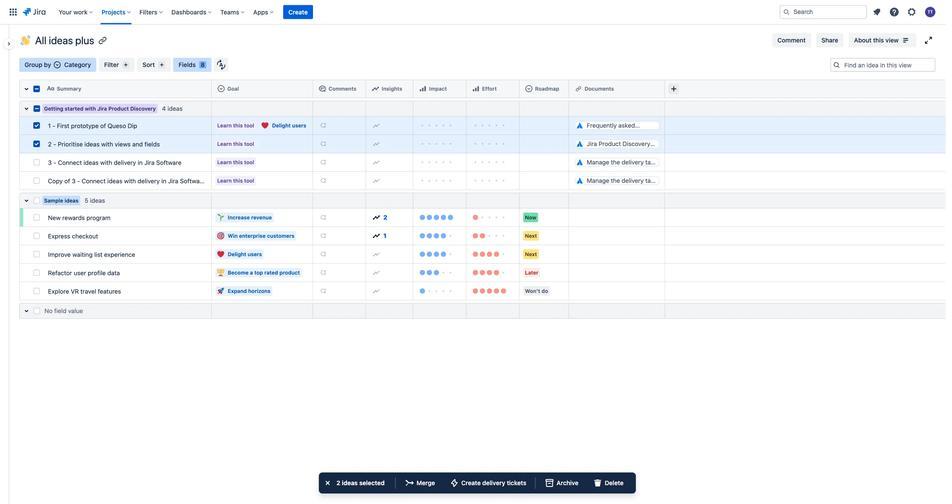 Task type: describe. For each thing, give the bounding box(es) containing it.
impact button
[[417, 82, 463, 96]]

delete
[[605, 480, 624, 487]]

8
[[201, 61, 205, 68]]

0 horizontal spatial 3
[[48, 159, 52, 167]]

plus
[[75, 34, 94, 46]]

all
[[35, 34, 46, 46]]

about
[[855, 37, 872, 44]]

now
[[525, 215, 537, 221]]

:rocket: image
[[217, 288, 224, 295]]

checkout
[[72, 233, 98, 240]]

effort image
[[473, 85, 480, 92]]

primary element
[[5, 0, 780, 24]]

filter button
[[99, 58, 135, 72]]

tool for 3 - connect ideas with delivery in jira software
[[244, 159, 254, 166]]

roadmap
[[535, 86, 560, 92]]

about this view button
[[849, 33, 917, 47]]

won't
[[525, 288, 541, 295]]

archive image
[[545, 479, 555, 489]]

category
[[64, 61, 91, 68]]

1 vertical spatial delivery
[[138, 178, 160, 185]]

summary
[[57, 86, 81, 92]]

1 for 1 - first prototype of queso dip
[[48, 122, 51, 130]]

banner containing your work
[[0, 0, 947, 25]]

insights image for 2
[[373, 214, 380, 221]]

insights image for 1
[[373, 233, 380, 240]]

views
[[115, 141, 131, 148]]

a
[[250, 270, 253, 276]]

delete image
[[593, 479, 603, 489]]

2 for 2 ideas selected
[[337, 480, 341, 487]]

learn this tool for copy of 3 - connect ideas with delivery in jira software
[[217, 178, 254, 184]]

data
[[107, 270, 120, 277]]

goal
[[227, 86, 239, 92]]

revenue
[[251, 215, 272, 221]]

1 tool from the top
[[244, 123, 254, 129]]

prototype
[[71, 122, 99, 130]]

this for copy of 3 - connect ideas with delivery in jira software
[[233, 178, 243, 184]]

sample ideas
[[44, 198, 79, 204]]

filters button
[[137, 5, 166, 19]]

waiting
[[72, 251, 93, 259]]

create for create
[[289, 8, 308, 16]]

won't do
[[525, 288, 549, 295]]

field
[[54, 308, 66, 315]]

view
[[886, 37, 899, 44]]

tool for 2 - prioritise ideas with views and fields
[[244, 141, 254, 147]]

share button
[[817, 33, 844, 47]]

teams button
[[218, 5, 248, 19]]

documents button
[[573, 82, 662, 96]]

hyperlink image
[[575, 85, 582, 92]]

copy
[[48, 178, 63, 185]]

next for improve waiting list experience
[[525, 252, 537, 258]]

increase revenue
[[228, 215, 272, 221]]

become a top rated product
[[228, 270, 300, 276]]

2 - prioritise ideas with views and fields
[[48, 141, 160, 148]]

0 horizontal spatial delight
[[228, 252, 246, 258]]

summary button
[[45, 82, 208, 96]]

expand image
[[924, 35, 935, 46]]

current project sidebar image
[[0, 35, 19, 53]]

delete button
[[588, 477, 629, 491]]

apps button
[[251, 5, 277, 19]]

0 vertical spatial in
[[138, 159, 143, 167]]

1 vertical spatial connect
[[82, 178, 106, 185]]

0 vertical spatial delight users
[[272, 123, 307, 129]]

about this view
[[855, 37, 899, 44]]

2 for 2 - prioritise ideas with views and fields
[[48, 141, 52, 148]]

- for 3
[[53, 159, 56, 167]]

single select dropdown image
[[54, 61, 61, 68]]

create button
[[283, 5, 313, 19]]

experience
[[104, 251, 135, 259]]

1 horizontal spatial of
[[100, 122, 106, 130]]

:trophy: image
[[217, 270, 224, 277]]

documents
[[585, 86, 614, 92]]

queso
[[108, 122, 126, 130]]

0 horizontal spatial delight users
[[228, 252, 262, 258]]

- for 1
[[52, 122, 55, 130]]

merge button
[[399, 477, 441, 491]]

autosave is enabled image
[[217, 60, 226, 70]]

horizons
[[248, 288, 271, 295]]

new
[[48, 215, 61, 222]]

learn for 3 - connect ideas with delivery in jira software
[[217, 159, 232, 166]]

Find an idea in this view field
[[842, 59, 935, 71]]

share
[[822, 37, 839, 44]]

your work button
[[56, 5, 96, 19]]

dashboards button
[[169, 5, 215, 19]]

this for 3 - connect ideas with delivery in jira software
[[233, 159, 243, 166]]

become
[[228, 270, 249, 276]]

- right copy
[[77, 178, 80, 185]]

2 button
[[370, 211, 410, 225]]

0 vertical spatial delight
[[272, 123, 291, 129]]

goal image
[[218, 85, 225, 92]]

2 ideas selected
[[337, 480, 385, 487]]

sample
[[44, 198, 63, 204]]

all ideas plus
[[35, 34, 94, 46]]

dip
[[128, 122, 137, 130]]

appswitcher icon image
[[8, 7, 18, 17]]

merge
[[417, 480, 435, 487]]

tickets
[[507, 480, 527, 487]]

win enterprise customers
[[228, 233, 295, 239]]

learn this tool for 3 - connect ideas with delivery in jira software
[[217, 159, 254, 166]]

1 learn from the top
[[217, 123, 232, 129]]

comment
[[778, 37, 806, 44]]

list
[[94, 251, 103, 259]]

work
[[73, 8, 88, 16]]

profile
[[88, 270, 106, 277]]

by
[[44, 61, 51, 68]]

rewards
[[62, 215, 85, 222]]

1 - first prototype of queso dip
[[48, 122, 137, 130]]

1 horizontal spatial 3
[[72, 178, 76, 185]]

win
[[228, 233, 238, 239]]

learn for 2 - prioritise ideas with views and fields
[[217, 141, 232, 147]]

Search field
[[780, 5, 868, 19]]

expand
[[228, 288, 247, 295]]

fields
[[179, 61, 196, 68]]

summary image
[[47, 85, 54, 92]]

:trophy: image
[[217, 270, 224, 277]]

create delivery tickets button
[[444, 477, 532, 491]]

archive button
[[539, 477, 584, 491]]

dashboards
[[172, 8, 206, 16]]

create for create delivery tickets
[[462, 480, 481, 487]]

explore
[[48, 288, 69, 295]]

tool for copy of 3 - connect ideas with delivery in jira software
[[244, 178, 254, 184]]

learn for copy of 3 - connect ideas with delivery in jira software
[[217, 178, 232, 184]]

no
[[45, 308, 53, 315]]

comment button
[[773, 33, 812, 47]]

- for 2
[[53, 141, 56, 148]]

impact image
[[420, 85, 427, 92]]

create delivery tickets image
[[449, 479, 460, 489]]



Task type: vqa. For each thing, say whether or not it's contained in the screenshot.
Export icon
no



Task type: locate. For each thing, give the bounding box(es) containing it.
1 vertical spatial 3
[[72, 178, 76, 185]]

1 horizontal spatial 1
[[384, 233, 387, 240]]

discovery
[[130, 106, 156, 112], [130, 106, 156, 112]]

2 vertical spatial 2
[[337, 480, 341, 487]]

create right apps dropdown button
[[289, 8, 308, 16]]

1 horizontal spatial 2
[[337, 480, 341, 487]]

collapse all image
[[21, 84, 32, 94]]

learn this tool
[[217, 123, 254, 129], [217, 141, 254, 147], [217, 159, 254, 166], [217, 178, 254, 184]]

2 learn this tool from the top
[[217, 141, 254, 147]]

getting started with jira product discovery
[[44, 106, 156, 112], [44, 106, 156, 112]]

4 learn from the top
[[217, 178, 232, 184]]

banner
[[0, 0, 947, 25]]

comments button
[[317, 82, 363, 96]]

delight users
[[272, 123, 307, 129], [228, 252, 262, 258]]

0 vertical spatial 2
[[48, 141, 52, 148]]

users right :heart: icon
[[292, 123, 307, 129]]

4 learn this tool from the top
[[217, 178, 254, 184]]

- left prioritise
[[53, 141, 56, 148]]

1 next from the top
[[525, 233, 537, 239]]

3 learn from the top
[[217, 159, 232, 166]]

started
[[65, 106, 83, 112], [65, 106, 83, 112]]

2 inside 2 button
[[384, 214, 388, 221]]

roadmap button
[[523, 82, 566, 96]]

- left 'first'
[[52, 122, 55, 130]]

1 learn this tool from the top
[[217, 123, 254, 129]]

0 vertical spatial insights image
[[373, 214, 380, 221]]

impact
[[429, 86, 447, 92]]

first
[[57, 122, 69, 130]]

connect up 5 ideas
[[82, 178, 106, 185]]

:dart: image
[[217, 233, 224, 240]]

1 vertical spatial insights image
[[373, 233, 380, 240]]

insights image
[[373, 214, 380, 221], [373, 233, 380, 240]]

insights image
[[372, 85, 379, 92]]

3 tool from the top
[[244, 159, 254, 166]]

0 vertical spatial 3
[[48, 159, 52, 167]]

archive
[[557, 480, 579, 487]]

features
[[98, 288, 121, 295]]

0 horizontal spatial 1
[[48, 122, 51, 130]]

improve waiting list experience
[[48, 251, 135, 259]]

product
[[108, 106, 129, 112], [108, 106, 129, 112]]

cell
[[666, 101, 775, 117], [666, 117, 775, 135], [666, 135, 775, 154], [666, 154, 775, 172], [520, 172, 569, 190], [666, 172, 775, 190], [666, 209, 775, 227], [569, 227, 666, 246], [666, 227, 775, 246], [569, 246, 666, 264], [666, 246, 775, 264], [569, 264, 666, 283], [666, 264, 775, 283], [569, 283, 666, 301], [666, 283, 775, 301]]

value
[[68, 308, 83, 315]]

apps
[[253, 8, 268, 16]]

insights image inside 1 button
[[373, 233, 380, 240]]

create inside 'primary' element
[[289, 8, 308, 16]]

1 horizontal spatial delight
[[272, 123, 291, 129]]

0 horizontal spatial in
[[138, 159, 143, 167]]

your work
[[59, 8, 88, 16]]

this inside dropdown button
[[874, 37, 885, 44]]

delight right :heart: icon
[[272, 123, 291, 129]]

delight up become
[[228, 252, 246, 258]]

:wave: image
[[21, 36, 30, 45]]

4
[[162, 105, 166, 112], [162, 105, 166, 112]]

:dart: image
[[217, 233, 224, 240]]

0 horizontal spatial of
[[64, 178, 70, 185]]

0 vertical spatial 1
[[48, 122, 51, 130]]

1 button
[[370, 229, 410, 243]]

delivery up copy of 3 - connect ideas with delivery in jira software
[[114, 159, 136, 167]]

increase
[[228, 215, 250, 221]]

4 ideas
[[162, 105, 183, 112], [162, 105, 183, 112]]

1 insights image from the top
[[373, 214, 380, 221]]

getting
[[44, 106, 63, 112], [44, 106, 63, 112]]

create
[[289, 8, 308, 16], [462, 480, 481, 487]]

delight users right :heart: icon
[[272, 123, 307, 129]]

1
[[48, 122, 51, 130], [384, 233, 387, 240]]

insights image down 2 button
[[373, 233, 380, 240]]

create right create delivery tickets image
[[462, 480, 481, 487]]

0 horizontal spatial users
[[248, 252, 262, 258]]

your
[[59, 8, 72, 16]]

ideas
[[49, 34, 73, 46], [168, 105, 183, 112], [168, 105, 183, 112], [85, 141, 100, 148], [84, 159, 99, 167], [107, 178, 122, 185], [90, 197, 105, 204], [65, 198, 79, 204], [342, 480, 358, 487]]

2 learn from the top
[[217, 141, 232, 147]]

1 horizontal spatial delivery
[[138, 178, 160, 185]]

0 vertical spatial users
[[292, 123, 307, 129]]

of right copy
[[64, 178, 70, 185]]

5 ideas
[[85, 197, 105, 204]]

later
[[525, 270, 539, 276]]

this
[[874, 37, 885, 44], [233, 123, 243, 129], [233, 141, 243, 147], [233, 159, 243, 166], [233, 178, 243, 184]]

1 horizontal spatial delight users
[[272, 123, 307, 129]]

2 right close image
[[337, 480, 341, 487]]

show description image
[[901, 35, 912, 46]]

connect down prioritise
[[58, 159, 82, 167]]

5
[[85, 197, 88, 204]]

2 for 2
[[384, 214, 388, 221]]

teams
[[221, 8, 239, 16]]

rated
[[265, 270, 278, 276]]

users
[[292, 123, 307, 129], [248, 252, 262, 258]]

learn this tool for 2 - prioritise ideas with views and fields
[[217, 141, 254, 147]]

jira image
[[23, 7, 46, 17], [23, 7, 46, 17]]

travel
[[80, 288, 96, 295]]

group
[[25, 61, 42, 68]]

1 vertical spatial create
[[462, 480, 481, 487]]

0 vertical spatial create
[[289, 8, 308, 16]]

learn
[[217, 123, 232, 129], [217, 141, 232, 147], [217, 159, 232, 166], [217, 178, 232, 184]]

2 horizontal spatial 2
[[384, 214, 388, 221]]

of left the "queso"
[[100, 122, 106, 130]]

2 up 1 button at the top
[[384, 214, 388, 221]]

merge image
[[405, 479, 415, 489]]

3 up copy
[[48, 159, 52, 167]]

0 vertical spatial of
[[100, 122, 106, 130]]

0 horizontal spatial 2
[[48, 141, 52, 148]]

- up copy
[[53, 159, 56, 167]]

1 for 1
[[384, 233, 387, 240]]

2 left prioritise
[[48, 141, 52, 148]]

comments image
[[319, 85, 326, 92]]

add image
[[320, 122, 327, 129], [320, 159, 327, 166], [373, 159, 380, 166], [320, 177, 327, 184], [320, 177, 327, 184], [320, 214, 327, 221], [320, 214, 327, 221], [320, 233, 327, 240], [320, 233, 327, 240], [320, 251, 327, 258], [320, 251, 327, 258], [373, 251, 380, 258], [320, 270, 327, 277]]

comments
[[329, 86, 357, 92]]

projects
[[102, 8, 126, 16]]

delivery down fields
[[138, 178, 160, 185]]

settings image
[[907, 7, 918, 17]]

insights button
[[370, 82, 410, 96]]

next down now
[[525, 233, 537, 239]]

express
[[48, 233, 70, 240]]

delight
[[272, 123, 291, 129], [228, 252, 246, 258]]

0 vertical spatial delivery
[[114, 159, 136, 167]]

effort
[[482, 86, 497, 92]]

0 vertical spatial software
[[156, 159, 182, 167]]

2 next from the top
[[525, 252, 537, 258]]

:seedling: image
[[217, 214, 224, 221], [217, 214, 224, 221]]

1 down 2 button
[[384, 233, 387, 240]]

polaris common.ui.field config.add.add more.icon image
[[669, 84, 680, 94]]

sort
[[143, 61, 155, 68]]

4 tool from the top
[[244, 178, 254, 184]]

group by
[[25, 61, 51, 68]]

delight users up the a
[[228, 252, 262, 258]]

projects button
[[99, 5, 134, 19]]

3 - connect ideas with delivery in jira software
[[48, 159, 182, 167]]

:rocket: image
[[217, 288, 224, 295]]

0 horizontal spatial create
[[289, 8, 308, 16]]

2 tool from the top
[[244, 141, 254, 147]]

user
[[74, 270, 86, 277]]

delivery
[[114, 159, 136, 167], [138, 178, 160, 185], [483, 480, 506, 487]]

1 inside button
[[384, 233, 387, 240]]

1 horizontal spatial in
[[162, 178, 167, 185]]

roadmap image
[[526, 85, 533, 92]]

1 vertical spatial in
[[162, 178, 167, 185]]

refactor
[[48, 270, 72, 277]]

1 horizontal spatial users
[[292, 123, 307, 129]]

this for 2 - prioritise ideas with views and fields
[[233, 141, 243, 147]]

1 left 'first'
[[48, 122, 51, 130]]

:heart: image
[[262, 122, 269, 129]]

2 vertical spatial delivery
[[483, 480, 506, 487]]

delivery left tickets
[[483, 480, 506, 487]]

do
[[542, 288, 549, 295]]

filter
[[104, 61, 119, 68]]

-
[[52, 122, 55, 130], [53, 141, 56, 148], [53, 159, 56, 167], [77, 178, 80, 185]]

next
[[525, 233, 537, 239], [525, 252, 537, 258]]

in
[[138, 159, 143, 167], [162, 178, 167, 185]]

1 vertical spatial delight
[[228, 252, 246, 258]]

3 right copy
[[72, 178, 76, 185]]

next up later
[[525, 252, 537, 258]]

copy link image
[[97, 35, 108, 46]]

of
[[100, 122, 106, 130], [64, 178, 70, 185]]

product
[[280, 270, 300, 276]]

customers
[[267, 233, 295, 239]]

insights image inside 2 button
[[373, 214, 380, 221]]

and
[[132, 141, 143, 148]]

top
[[255, 270, 263, 276]]

program
[[87, 215, 111, 222]]

close image
[[323, 479, 333, 489]]

1 vertical spatial 2
[[384, 214, 388, 221]]

users down enterprise
[[248, 252, 262, 258]]

:heart: image
[[262, 122, 269, 129], [217, 251, 224, 258], [217, 251, 224, 258]]

add image
[[320, 122, 327, 129], [373, 122, 380, 129], [320, 141, 327, 148], [320, 141, 327, 148], [373, 141, 380, 148], [320, 159, 327, 166], [373, 177, 380, 184], [320, 270, 327, 277], [373, 270, 380, 277], [320, 288, 327, 295], [320, 288, 327, 295], [373, 288, 380, 295]]

selected
[[360, 480, 385, 487]]

0 vertical spatial next
[[525, 233, 537, 239]]

1 vertical spatial delight users
[[228, 252, 262, 258]]

copy of 3 - connect ideas with delivery in jira software
[[48, 178, 205, 185]]

help image
[[890, 7, 900, 17]]

expand horizons
[[228, 288, 271, 295]]

jira
[[97, 106, 107, 112], [97, 106, 107, 112], [144, 159, 155, 167], [168, 178, 178, 185]]

fields
[[145, 141, 160, 148]]

2 horizontal spatial delivery
[[483, 480, 506, 487]]

1 vertical spatial software
[[180, 178, 205, 185]]

sort button
[[137, 58, 171, 72]]

notifications image
[[872, 7, 883, 17]]

improve
[[48, 251, 71, 259]]

0 horizontal spatial delivery
[[114, 159, 136, 167]]

3 learn this tool from the top
[[217, 159, 254, 166]]

1 vertical spatial 1
[[384, 233, 387, 240]]

0 vertical spatial connect
[[58, 159, 82, 167]]

1 horizontal spatial create
[[462, 480, 481, 487]]

1 vertical spatial users
[[248, 252, 262, 258]]

insights image up 1 button at the top
[[373, 214, 380, 221]]

1 vertical spatial next
[[525, 252, 537, 258]]

next for express checkout
[[525, 233, 537, 239]]

your profile and settings image
[[926, 7, 936, 17]]

tool
[[244, 123, 254, 129], [244, 141, 254, 147], [244, 159, 254, 166], [244, 178, 254, 184]]

2
[[48, 141, 52, 148], [384, 214, 388, 221], [337, 480, 341, 487]]

3
[[48, 159, 52, 167], [72, 178, 76, 185]]

refactor user profile data
[[48, 270, 120, 277]]

filters
[[140, 8, 158, 16]]

delivery inside button
[[483, 480, 506, 487]]

1 vertical spatial of
[[64, 178, 70, 185]]

:wave: image
[[21, 36, 30, 45]]

new rewards program
[[48, 215, 111, 222]]

search image
[[784, 9, 791, 16]]

insights
[[382, 86, 403, 92]]

2 insights image from the top
[[373, 233, 380, 240]]



